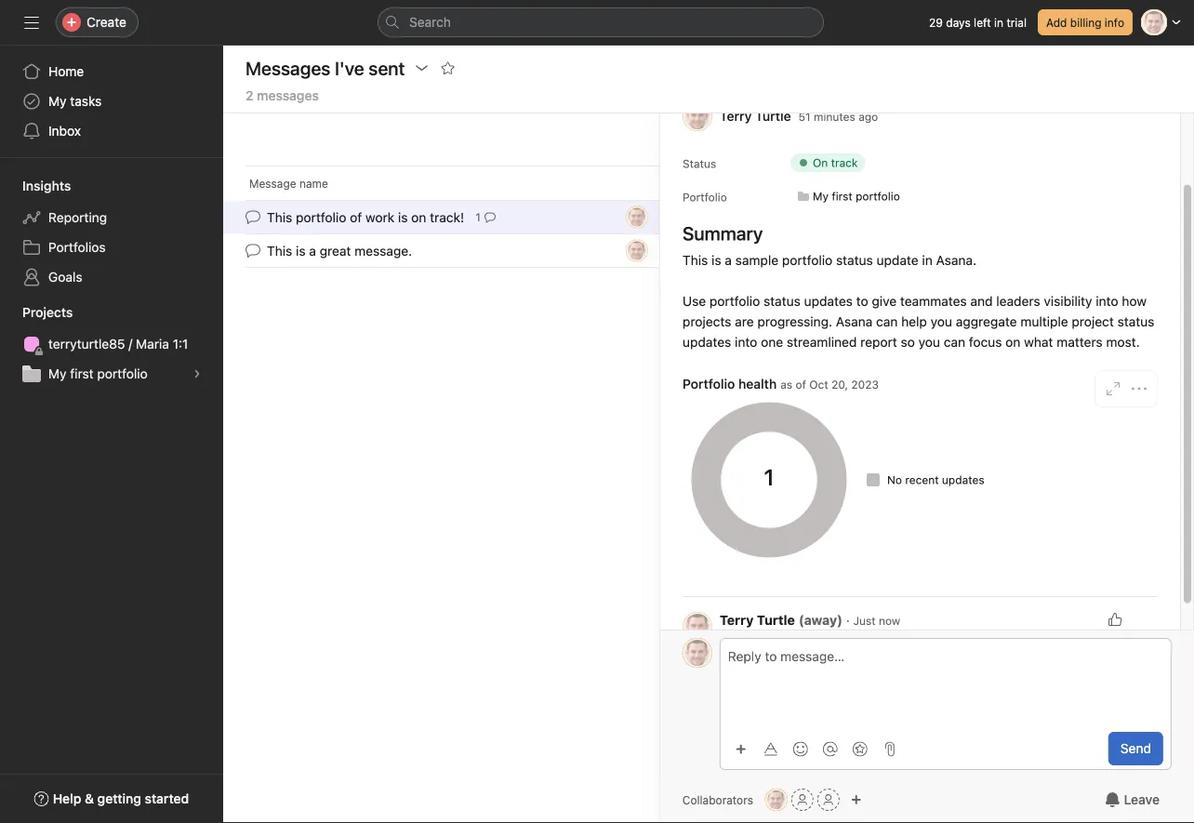 Task type: vqa. For each thing, say whether or not it's contained in the screenshot.
Inbox
yes



Task type: locate. For each thing, give the bounding box(es) containing it.
portfolio up are at top right
[[709, 293, 760, 308]]

info
[[1105, 16, 1124, 29]]

getting
[[97, 791, 141, 806]]

of for oct
[[795, 378, 806, 391]]

is down summary
[[711, 252, 721, 267]]

you right so
[[918, 334, 940, 349]]

hide sidebar image
[[24, 15, 39, 30]]

is
[[398, 210, 408, 225], [296, 243, 306, 258], [711, 252, 721, 267]]

can
[[876, 313, 898, 329], [944, 334, 965, 349]]

add
[[1046, 16, 1067, 29]]

updates up asana on the top right of page
[[804, 293, 853, 308]]

teammates
[[900, 293, 967, 308]]

can left focus
[[944, 334, 965, 349]]

1 vertical spatial on
[[1005, 334, 1020, 349]]

/
[[129, 336, 132, 352]]

is inside 'conversation name for this portfolio of work is on track!' 'cell'
[[398, 210, 408, 225]]

1 vertical spatial terry
[[720, 612, 754, 627]]

2 horizontal spatial status
[[1117, 313, 1154, 329]]

0 vertical spatial of
[[350, 210, 362, 225]]

my first portfolio down track
[[813, 189, 900, 202]]

0 vertical spatial turtle
[[755, 108, 791, 123]]

this inside cell
[[267, 243, 292, 258]]

row
[[246, 199, 660, 201]]

no recent updates
[[887, 473, 984, 486]]

message.
[[355, 243, 412, 258]]

my inside global element
[[48, 93, 67, 109]]

maria
[[136, 336, 169, 352]]

inbox
[[48, 123, 81, 139]]

message
[[249, 177, 296, 190]]

0 vertical spatial into
[[1096, 293, 1118, 308]]

tt inside 'conversation name for this portfolio of work is on track!' 'cell'
[[630, 211, 644, 224]]

is left great
[[296, 243, 306, 258]]

0 vertical spatial my
[[48, 93, 67, 109]]

of left work
[[350, 210, 362, 225]]

portfolio inside 'cell'
[[296, 210, 346, 225]]

terry for (away)
[[720, 612, 754, 627]]

2 terry turtle link from the top
[[720, 612, 795, 627]]

2 vertical spatial my
[[48, 366, 67, 381]]

1 vertical spatial terry turtle link
[[720, 612, 795, 627]]

view chart image
[[1106, 381, 1121, 396]]

status up progressing.
[[763, 293, 800, 308]]

billing
[[1070, 16, 1102, 29]]

search list box
[[378, 7, 824, 37]]

1 terry turtle link from the top
[[720, 108, 791, 123]]

1 horizontal spatial a
[[725, 252, 732, 267]]

terry turtle link
[[720, 108, 791, 123], [720, 612, 795, 627]]

1
[[475, 211, 481, 224]]

0 horizontal spatial updates
[[682, 334, 731, 349]]

this down summary
[[682, 252, 708, 267]]

most.
[[1106, 334, 1140, 349]]

turtle for 51
[[755, 108, 791, 123]]

2 vertical spatial updates
[[942, 473, 984, 486]]

0 horizontal spatial my first portfolio
[[48, 366, 148, 381]]

turtle left 51
[[755, 108, 791, 123]]

0 likes. click to like this task image
[[1108, 612, 1123, 626]]

this portfolio of work is on track!
[[267, 210, 464, 225]]

1 vertical spatial status
[[763, 293, 800, 308]]

tasks
[[70, 93, 102, 109]]

into down are at top right
[[735, 334, 757, 349]]

terry left (away)
[[720, 612, 754, 627]]

1 horizontal spatial of
[[795, 378, 806, 391]]

this left great
[[267, 243, 292, 258]]

1 horizontal spatial is
[[398, 210, 408, 225]]

status
[[682, 157, 716, 170]]

updates down projects
[[682, 334, 731, 349]]

1 horizontal spatial on
[[1005, 334, 1020, 349]]

0 horizontal spatial is
[[296, 243, 306, 258]]

first
[[832, 189, 852, 202], [70, 366, 94, 381]]

0 horizontal spatial my first portfolio link
[[11, 359, 212, 389]]

first down track
[[832, 189, 852, 202]]

my left the tasks
[[48, 93, 67, 109]]

streamlined
[[787, 334, 857, 349]]

1 vertical spatial in
[[922, 252, 933, 267]]

0 horizontal spatial in
[[922, 252, 933, 267]]

goals link
[[11, 262, 212, 292]]

name
[[299, 177, 328, 190]]

my down the on
[[813, 189, 829, 202]]

0 vertical spatial terry
[[720, 108, 752, 123]]

0 vertical spatial in
[[994, 16, 1004, 29]]

0 vertical spatial you
[[931, 313, 952, 329]]

minutes
[[814, 110, 855, 123]]

0 vertical spatial can
[[876, 313, 898, 329]]

a inside cell
[[309, 243, 316, 258]]

0 vertical spatial status
[[836, 252, 873, 267]]

is inside conversation name for this is a great message. cell
[[296, 243, 306, 258]]

collaborators
[[682, 793, 753, 806]]

1 horizontal spatial into
[[1096, 293, 1118, 308]]

terryturtle85 / maria 1:1
[[48, 336, 188, 352]]

0 vertical spatial my first portfolio link
[[790, 186, 907, 205]]

my first portfolio link
[[790, 186, 907, 205], [11, 359, 212, 389]]

of right as
[[795, 378, 806, 391]]

can down the give
[[876, 313, 898, 329]]

projects element
[[0, 296, 223, 392]]

just
[[853, 614, 876, 627]]

portfolio down terryturtle85 / maria 1:1
[[97, 366, 148, 381]]

inbox link
[[11, 116, 212, 146]]

this down message
[[267, 210, 292, 225]]

turtle left (away)
[[757, 612, 795, 627]]

1 terry from the top
[[720, 108, 752, 123]]

1 vertical spatial my first portfolio
[[48, 366, 148, 381]]

focus
[[969, 334, 1002, 349]]

into up "project"
[[1096, 293, 1118, 308]]

1 horizontal spatial first
[[832, 189, 852, 202]]

in right left at top right
[[994, 16, 1004, 29]]

terry for 51
[[720, 108, 752, 123]]

my first portfolio link down track
[[790, 186, 907, 205]]

terry turtle link left 51
[[720, 108, 791, 123]]

my inside projects element
[[48, 366, 67, 381]]

i've sent
[[335, 57, 405, 79]]

0 horizontal spatial of
[[350, 210, 362, 225]]

my first portfolio link down terryturtle85 / maria 1:1
[[11, 359, 212, 389]]

global element
[[0, 46, 223, 157]]

0 vertical spatial updates
[[804, 293, 853, 308]]

2023
[[851, 378, 879, 391]]

and
[[970, 293, 993, 308]]

you down teammates at top
[[931, 313, 952, 329]]

help & getting started
[[53, 791, 189, 806]]

on left what
[[1005, 334, 1020, 349]]

conversation name for this portfolio of work is on track! cell
[[223, 200, 660, 234]]

1 horizontal spatial status
[[836, 252, 873, 267]]

tt
[[690, 109, 704, 122], [630, 211, 644, 224], [630, 244, 644, 257], [690, 620, 704, 633], [690, 646, 704, 659], [769, 793, 784, 806]]

leave
[[1124, 792, 1160, 807]]

this for this is a sample portfolio status update in asana.
[[682, 252, 708, 267]]

1 vertical spatial my first portfolio link
[[11, 359, 212, 389]]

terryturtle85 / maria 1:1 link
[[11, 329, 212, 359]]

multiple
[[1020, 313, 1068, 329]]

sample
[[735, 252, 778, 267]]

of inside 'cell'
[[350, 210, 362, 225]]

my tasks
[[48, 93, 102, 109]]

now
[[879, 614, 900, 627]]

portfolio health
[[682, 376, 777, 391]]

0 vertical spatial first
[[832, 189, 852, 202]]

recent
[[905, 473, 939, 486]]

left
[[974, 16, 991, 29]]

of inside portfolio health as of oct 20, 2023
[[795, 378, 806, 391]]

of for work
[[350, 210, 362, 225]]

tree grid
[[223, 200, 1174, 268]]

2 messages button
[[246, 88, 319, 113]]

1 vertical spatial can
[[944, 334, 965, 349]]

2 horizontal spatial is
[[711, 252, 721, 267]]

turtle
[[755, 108, 791, 123], [757, 612, 795, 627]]

is right work
[[398, 210, 408, 225]]

1 vertical spatial of
[[795, 378, 806, 391]]

0 horizontal spatial a
[[309, 243, 316, 258]]

column header
[[660, 166, 884, 200]]

terry turtle link left (away)
[[720, 612, 795, 627]]

this inside 'cell'
[[267, 210, 292, 225]]

portfolio down "name" at top
[[296, 210, 346, 225]]

on track
[[813, 156, 858, 169]]

my first portfolio down terryturtle85
[[48, 366, 148, 381]]

insights
[[22, 178, 71, 193]]

as
[[780, 378, 792, 391]]

terry left 51
[[720, 108, 752, 123]]

0 horizontal spatial on
[[411, 210, 426, 225]]

2 terry from the top
[[720, 612, 754, 627]]

20,
[[831, 378, 848, 391]]

0 vertical spatial on
[[411, 210, 426, 225]]

my first portfolio
[[813, 189, 900, 202], [48, 366, 148, 381]]

on inside 'cell'
[[411, 210, 426, 225]]

reporting link
[[11, 203, 212, 233]]

into
[[1096, 293, 1118, 308], [735, 334, 757, 349]]

1 vertical spatial turtle
[[757, 612, 795, 627]]

home
[[48, 64, 84, 79]]

you
[[931, 313, 952, 329], [918, 334, 940, 349]]

0 horizontal spatial can
[[876, 313, 898, 329]]

in left asana.
[[922, 252, 933, 267]]

update
[[876, 252, 918, 267]]

a left great
[[309, 243, 316, 258]]

message name row
[[223, 166, 1174, 200]]

0 horizontal spatial into
[[735, 334, 757, 349]]

a down summary
[[725, 252, 732, 267]]

toolbar
[[728, 735, 903, 762]]

0 horizontal spatial status
[[763, 293, 800, 308]]

trial
[[1007, 16, 1027, 29]]

my down terryturtle85
[[48, 366, 67, 381]]

1 horizontal spatial in
[[994, 16, 1004, 29]]

at mention image
[[823, 742, 838, 757]]

1 horizontal spatial updates
[[804, 293, 853, 308]]

on left track!
[[411, 210, 426, 225]]

updates right recent
[[942, 473, 984, 486]]

1 vertical spatial first
[[70, 366, 94, 381]]

no
[[887, 473, 902, 486]]

asana.
[[936, 252, 976, 267]]

0 vertical spatial my first portfolio
[[813, 189, 900, 202]]

0 horizontal spatial first
[[70, 366, 94, 381]]

0 vertical spatial terry turtle link
[[720, 108, 791, 123]]

help & getting started button
[[22, 782, 201, 816]]

status up to
[[836, 252, 873, 267]]

1 horizontal spatial my first portfolio
[[813, 189, 900, 202]]

message name
[[249, 177, 328, 190]]

attach a file or paste an image image
[[882, 742, 897, 757]]

first down terryturtle85
[[70, 366, 94, 381]]

portfolio inside use portfolio status updates to give teammates and leaders visibility into how projects are progressing. asana can help you aggregate multiple project status updates into one streamlined report so you can focus on what matters most.
[[709, 293, 760, 308]]

create button
[[56, 7, 139, 37]]

status down how
[[1117, 313, 1154, 329]]

messages i've sent
[[246, 57, 405, 79]]

insights element
[[0, 169, 223, 296]]

tree grid containing this portfolio of work is on track!
[[223, 200, 1174, 268]]

a
[[309, 243, 316, 258], [725, 252, 732, 267]]



Task type: describe. For each thing, give the bounding box(es) containing it.
1 vertical spatial into
[[735, 334, 757, 349]]

aggregate
[[956, 313, 1017, 329]]

first inside projects element
[[70, 366, 94, 381]]

send button
[[1109, 732, 1164, 765]]

this is a great message. row
[[223, 233, 1174, 268]]

give
[[872, 293, 897, 308]]

2 horizontal spatial updates
[[942, 473, 984, 486]]

my for my first portfolio link within the projects element
[[48, 366, 67, 381]]

insert an object image
[[736, 744, 747, 755]]

portfolio down track
[[856, 189, 900, 202]]

portfolio
[[682, 190, 727, 203]]

actions image
[[414, 60, 429, 75]]

more actions image
[[1132, 381, 1147, 396]]

2 vertical spatial status
[[1117, 313, 1154, 329]]

this for this is a great message.
[[267, 243, 292, 258]]

create
[[86, 14, 126, 30]]

1 horizontal spatial my first portfolio link
[[790, 186, 907, 205]]

this portfolio of work is on track! row
[[223, 200, 1174, 234]]

help
[[53, 791, 81, 806]]

turtle for (away)
[[757, 612, 795, 627]]

started
[[145, 791, 189, 806]]

visibility
[[1044, 293, 1092, 308]]

(away)
[[799, 612, 842, 627]]

on
[[813, 156, 828, 169]]

1 horizontal spatial can
[[944, 334, 965, 349]]

1:1
[[173, 336, 188, 352]]

portfolio inside projects element
[[97, 366, 148, 381]]

search button
[[378, 7, 824, 37]]

use
[[682, 293, 706, 308]]

appreciations image
[[853, 742, 868, 757]]

great
[[320, 243, 351, 258]]

51
[[798, 110, 811, 123]]

1 vertical spatial you
[[918, 334, 940, 349]]

a for sample
[[725, 252, 732, 267]]

insights button
[[0, 177, 71, 195]]

add billing info
[[1046, 16, 1124, 29]]

projects button
[[0, 303, 73, 322]]

my tasks link
[[11, 86, 212, 116]]

&
[[85, 791, 94, 806]]

messages
[[246, 57, 331, 79]]

search
[[409, 14, 451, 30]]

add or remove collaborators image
[[851, 794, 862, 805]]

report
[[860, 334, 897, 349]]

track!
[[430, 210, 464, 225]]

1 vertical spatial my
[[813, 189, 829, 202]]

help
[[901, 313, 927, 329]]

add billing info button
[[1038, 9, 1133, 35]]

one
[[761, 334, 783, 349]]

so
[[901, 334, 915, 349]]

asana
[[836, 313, 873, 329]]

2
[[246, 88, 253, 103]]

projects
[[682, 313, 731, 329]]

a for great
[[309, 243, 316, 258]]

29
[[929, 16, 943, 29]]

are
[[735, 313, 754, 329]]

project
[[1072, 313, 1114, 329]]

1 vertical spatial updates
[[682, 334, 731, 349]]

ago
[[858, 110, 878, 123]]

messages
[[257, 88, 319, 103]]

1 button
[[472, 208, 499, 226]]

reporting
[[48, 210, 107, 225]]

progressing.
[[757, 313, 832, 329]]

29 days left in trial
[[929, 16, 1027, 29]]

see details, my first portfolio image
[[192, 368, 203, 379]]

portfolio right sample
[[782, 252, 832, 267]]

terry turtle (away) · just now
[[720, 612, 900, 627]]

emoji image
[[793, 742, 808, 757]]

is for this is a sample portfolio status update in asana.
[[711, 252, 721, 267]]

2 messages
[[246, 88, 319, 103]]

matters
[[1057, 334, 1103, 349]]

goals
[[48, 269, 82, 285]]

oct
[[809, 378, 828, 391]]

terry turtle 51 minutes ago
[[720, 108, 878, 123]]

my first portfolio link inside projects element
[[11, 359, 212, 389]]

home link
[[11, 57, 212, 86]]

send
[[1121, 741, 1151, 756]]

days
[[946, 16, 971, 29]]

my first portfolio inside projects element
[[48, 366, 148, 381]]

on inside use portfolio status updates to give teammates and leaders visibility into how projects are progressing. asana can help you aggregate multiple project status updates into one streamlined report so you can focus on what matters most.
[[1005, 334, 1020, 349]]

·
[[846, 612, 850, 627]]

how
[[1122, 293, 1147, 308]]

portfolio health as of oct 20, 2023
[[682, 376, 879, 391]]

formatting image
[[763, 742, 778, 757]]

tt inside conversation name for this is a great message. cell
[[630, 244, 644, 257]]

leave button
[[1093, 783, 1172, 817]]

conversation name for this is a great message. cell
[[223, 233, 660, 268]]

summary
[[682, 222, 763, 244]]

what
[[1024, 334, 1053, 349]]

leaders
[[996, 293, 1040, 308]]

terryturtle85
[[48, 336, 125, 352]]

is for this is a great message.
[[296, 243, 306, 258]]

this is a sample portfolio status update in asana.
[[682, 252, 976, 267]]

portfolios
[[48, 239, 106, 255]]

to
[[856, 293, 868, 308]]

track
[[831, 156, 858, 169]]

my for my tasks link
[[48, 93, 67, 109]]

add to starred image
[[440, 60, 455, 75]]

projects
[[22, 305, 73, 320]]

this for this portfolio of work is on track!
[[267, 210, 292, 225]]



